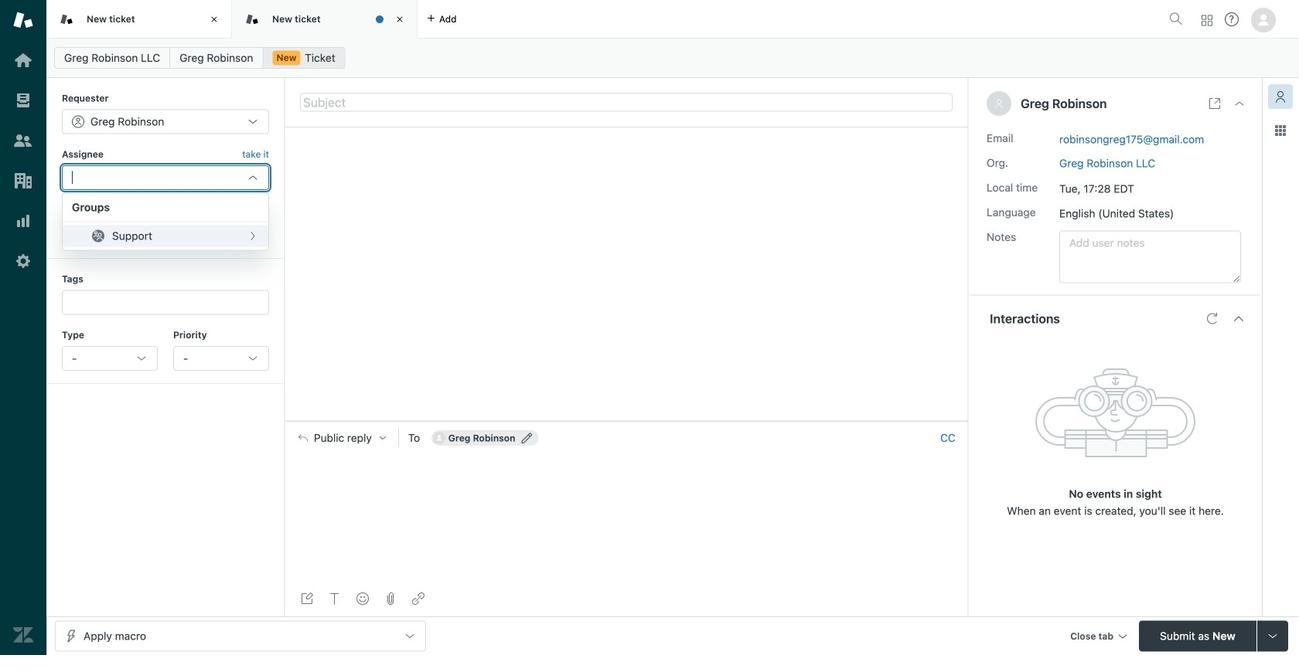 Task type: locate. For each thing, give the bounding box(es) containing it.
1 horizontal spatial close image
[[392, 12, 408, 27]]

minimize composer image
[[620, 415, 633, 428]]

option
[[63, 225, 268, 247]]

tabs tab list
[[46, 0, 1163, 39]]

add link (cmd k) image
[[412, 593, 425, 606]]

customers image
[[13, 131, 33, 151]]

zendesk products image
[[1202, 15, 1213, 26]]

1 tab from the left
[[46, 0, 232, 39]]

2 tab from the left
[[232, 0, 418, 39]]

organizations image
[[13, 171, 33, 191]]

list box
[[62, 193, 269, 251]]

main element
[[0, 0, 46, 656]]

zendesk image
[[13, 626, 33, 646]]

None field
[[72, 171, 241, 185]]

close image
[[206, 12, 222, 27], [392, 12, 408, 27]]

0 horizontal spatial close image
[[206, 12, 222, 27]]

admin image
[[13, 251, 33, 271]]

robinsongreg175@gmail.com image
[[433, 432, 445, 445]]

zendesk support image
[[13, 10, 33, 30]]

format text image
[[329, 593, 341, 606]]

apps image
[[1274, 125, 1287, 137]]

add attachment image
[[384, 593, 397, 606]]

tab
[[46, 0, 232, 39], [232, 0, 418, 39]]

draft mode image
[[301, 593, 313, 606]]

user image
[[995, 99, 1004, 108], [996, 100, 1002, 108]]



Task type: vqa. For each thing, say whether or not it's contained in the screenshot.
Format text image
yes



Task type: describe. For each thing, give the bounding box(es) containing it.
views image
[[13, 90, 33, 111]]

insert emojis image
[[357, 593, 369, 606]]

close image
[[1233, 97, 1246, 110]]

Subject field
[[300, 93, 953, 112]]

Add user notes text field
[[1059, 231, 1241, 283]]

edit user image
[[522, 433, 532, 444]]

2 close image from the left
[[392, 12, 408, 27]]

get help image
[[1225, 12, 1239, 26]]

1 close image from the left
[[206, 12, 222, 27]]

view more details image
[[1209, 97, 1221, 110]]

get started image
[[13, 50, 33, 70]]

secondary element
[[46, 43, 1299, 73]]

reporting image
[[13, 211, 33, 231]]

displays possible ticket submission types image
[[1267, 631, 1279, 643]]

customer context image
[[1274, 90, 1287, 103]]



